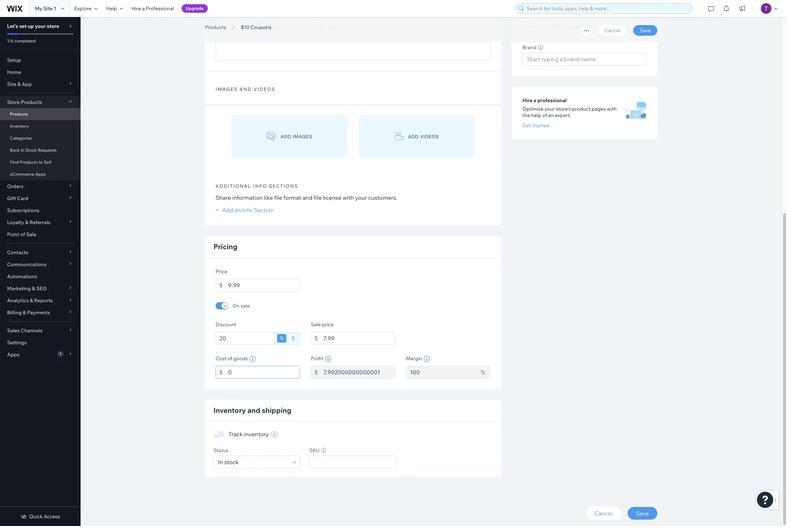 Task type: vqa. For each thing, say whether or not it's contained in the screenshot.
time
no



Task type: describe. For each thing, give the bounding box(es) containing it.
& for loyalty
[[25, 219, 28, 226]]

& for billing
[[23, 309, 26, 316]]

credit
[[269, 24, 284, 31]]

1 vertical spatial apps
[[7, 351, 19, 358]]

analytics
[[7, 297, 29, 304]]

set
[[19, 23, 27, 29]]

back in stock requests link
[[0, 144, 81, 156]]

sales channels
[[7, 327, 43, 334]]

a for hire a professional
[[534, 97, 537, 104]]

your inside sidebar "element"
[[35, 23, 46, 29]]

access
[[44, 513, 60, 520]]

gift card
[[7, 195, 28, 202]]

1 vertical spatial cancel
[[595, 510, 613, 517]]

2 vertical spatial your
[[355, 194, 367, 201]]

add videos
[[408, 134, 439, 139]]

get for get yourself a $10 credit for this store for only $7.99!!
[[220, 24, 229, 31]]

videos
[[254, 86, 276, 92]]

1 vertical spatial save button
[[628, 507, 658, 520]]

1 horizontal spatial $10
[[241, 24, 250, 30]]

get started
[[523, 122, 550, 129]]

products inside dropdown button
[[21, 99, 42, 105]]

section
[[254, 207, 274, 214]]

add images
[[281, 134, 313, 139]]

price
[[216, 268, 227, 275]]

0 horizontal spatial %
[[280, 335, 284, 342]]

add an info section link
[[216, 207, 274, 214]]

up
[[28, 23, 34, 29]]

0 horizontal spatial 1
[[54, 5, 56, 12]]

$7.99!!
[[341, 24, 358, 31]]

Start typing a brand name field
[[525, 53, 645, 65]]

0 horizontal spatial products link
[[0, 108, 81, 120]]

on sale
[[233, 303, 250, 309]]

of for cost of goods
[[228, 355, 232, 362]]

add for add images
[[281, 134, 291, 139]]

margin
[[406, 355, 422, 362]]

help button
[[102, 0, 127, 17]]

contacts
[[7, 249, 28, 256]]

analytics & reports button
[[0, 295, 81, 307]]

add
[[222, 207, 233, 214]]

1 file from the left
[[274, 194, 282, 201]]

reports
[[34, 297, 53, 304]]

point of sale
[[7, 231, 36, 238]]

an inside optimize your store's product pages with the help of an expert.
[[548, 112, 554, 118]]

images
[[293, 134, 313, 139]]

1 vertical spatial cancel button
[[586, 507, 621, 520]]

hire for hire a professional
[[523, 97, 533, 104]]

subscriptions
[[7, 207, 39, 214]]

info tooltip image
[[249, 356, 256, 362]]

ecommerce
[[10, 172, 34, 177]]

get yourself a $10 credit for this store for only $7.99!!
[[220, 24, 358, 31]]

professional
[[146, 5, 174, 12]]

sections
[[269, 183, 298, 189]]

find products to sell
[[10, 159, 51, 165]]

inventory for inventory
[[10, 123, 29, 129]]

site & app
[[7, 81, 32, 87]]

and for videos
[[240, 86, 252, 92]]

contacts button
[[0, 246, 81, 258]]

setup link
[[0, 54, 81, 66]]

completed
[[14, 38, 36, 43]]

sale price
[[311, 321, 334, 328]]

communications button
[[0, 258, 81, 271]]

ecommerce apps link
[[0, 168, 81, 180]]

info
[[253, 183, 267, 189]]

get started link
[[523, 122, 550, 129]]

back
[[10, 147, 20, 153]]

quick access
[[29, 513, 60, 520]]

1/6
[[7, 38, 13, 43]]

inventory and shipping
[[214, 406, 292, 415]]

of for point of sale
[[20, 231, 25, 238]]

track
[[229, 431, 243, 438]]

point of sale link
[[0, 228, 81, 240]]

inventory link
[[0, 120, 81, 132]]

& for marketing
[[32, 285, 35, 292]]

upgrade
[[186, 6, 204, 11]]

requests
[[38, 147, 57, 153]]

quick access button
[[21, 513, 60, 520]]

site & app button
[[0, 78, 81, 90]]

automations
[[7, 273, 37, 280]]

yourself
[[231, 24, 252, 31]]

card
[[17, 195, 28, 202]]

sales
[[7, 327, 20, 334]]

store inside the "false" text field
[[305, 24, 318, 31]]

optimize your store's product pages with the help of an expert.
[[523, 106, 617, 118]]

optimize
[[523, 106, 544, 112]]

let's set up your store
[[7, 23, 59, 29]]

sales channels button
[[0, 325, 81, 337]]

0 vertical spatial cancel button
[[599, 25, 627, 36]]

sidebar element
[[0, 17, 81, 526]]

find products to sell link
[[0, 156, 81, 168]]

$10 coupons form
[[81, 0, 788, 526]]

products down store
[[10, 111, 28, 117]]

to
[[39, 159, 43, 165]]

goods
[[233, 355, 248, 362]]

of inside optimize your store's product pages with the help of an expert.
[[543, 112, 547, 118]]

orders button
[[0, 180, 81, 192]]

a inside text field
[[253, 24, 256, 31]]

with inside optimize your store's product pages with the help of an expert.
[[607, 106, 617, 112]]

customers.
[[368, 194, 398, 201]]

add for add videos
[[408, 134, 419, 139]]

your inside optimize your store's product pages with the help of an expert.
[[545, 106, 555, 112]]

0 vertical spatial cancel
[[605, 27, 621, 34]]

info tooltip image for profit
[[325, 356, 331, 362]]

info tooltip image for margin
[[424, 356, 430, 362]]

referrals
[[30, 219, 50, 226]]

products (default rate)
[[527, 22, 587, 29]]

2 file from the left
[[314, 194, 322, 201]]

point
[[7, 231, 19, 238]]

price
[[322, 321, 334, 328]]

discount
[[216, 321, 236, 328]]

images
[[216, 86, 238, 92]]



Task type: locate. For each thing, give the bounding box(es) containing it.
pages
[[592, 106, 606, 112]]

videos icon image
[[395, 132, 404, 141]]

1 vertical spatial hire
[[523, 97, 533, 104]]

0 vertical spatial products link
[[202, 24, 230, 31]]

let's
[[7, 23, 18, 29]]

0 horizontal spatial of
[[20, 231, 25, 238]]

app
[[22, 81, 32, 87]]

get down the
[[523, 122, 531, 129]]

store right the "this"
[[305, 24, 318, 31]]

hire inside $10 coupons form
[[523, 97, 533, 104]]

store down my site 1
[[47, 23, 59, 29]]

quick
[[29, 513, 43, 520]]

0 vertical spatial with
[[607, 106, 617, 112]]

1 vertical spatial get
[[523, 122, 531, 129]]

& left app
[[17, 81, 21, 87]]

loyalty & referrals button
[[0, 216, 81, 228]]

of right the point
[[20, 231, 25, 238]]

0 horizontal spatial a
[[142, 5, 145, 12]]

sale down loyalty & referrals
[[26, 231, 36, 238]]

payments
[[27, 309, 50, 316]]

get for get started
[[523, 122, 531, 129]]

for left the only
[[320, 24, 327, 31]]

sale
[[241, 303, 250, 309]]

inventory up categories
[[10, 123, 29, 129]]

and for shipping
[[248, 406, 260, 415]]

a up optimize
[[534, 97, 537, 104]]

hire a professional
[[523, 97, 567, 104]]

1 horizontal spatial for
[[320, 24, 327, 31]]

0 vertical spatial your
[[35, 23, 46, 29]]

your left the customers.
[[355, 194, 367, 201]]

0 vertical spatial site
[[43, 5, 53, 12]]

0 vertical spatial inventory
[[10, 123, 29, 129]]

0 vertical spatial 1
[[54, 5, 56, 12]]

0 vertical spatial save
[[640, 27, 651, 34]]

home link
[[0, 66, 81, 78]]

of right cost
[[228, 355, 232, 362]]

0 vertical spatial a
[[142, 5, 145, 12]]

site inside dropdown button
[[7, 81, 16, 87]]

the
[[523, 112, 530, 118]]

1 vertical spatial products link
[[0, 108, 81, 120]]

0 horizontal spatial add
[[281, 134, 291, 139]]

cost of goods
[[216, 355, 248, 362]]

info
[[242, 207, 252, 214]]

2 vertical spatial and
[[248, 406, 260, 415]]

0 horizontal spatial hire
[[131, 5, 141, 12]]

1 right my
[[54, 5, 56, 12]]

billing
[[7, 309, 22, 316]]

site right my
[[43, 5, 53, 12]]

2 vertical spatial of
[[228, 355, 232, 362]]

site
[[43, 5, 53, 12], [7, 81, 16, 87]]

help
[[532, 112, 542, 118]]

0 vertical spatial %
[[280, 335, 284, 342]]

explore
[[74, 5, 92, 12]]

1 horizontal spatial products link
[[202, 24, 230, 31]]

1 vertical spatial inventory
[[214, 406, 246, 415]]

1 vertical spatial a
[[253, 24, 256, 31]]

help
[[106, 5, 117, 12]]

& left reports
[[30, 297, 33, 304]]

your
[[35, 23, 46, 29], [545, 106, 555, 112], [355, 194, 367, 201]]

pricing
[[214, 242, 238, 251]]

an
[[548, 112, 554, 118], [235, 207, 241, 214]]

0 horizontal spatial sale
[[26, 231, 36, 238]]

billing & payments button
[[0, 307, 81, 319]]

0 vertical spatial and
[[240, 86, 252, 92]]

professional
[[538, 97, 567, 104]]

of inside sidebar "element"
[[20, 231, 25, 238]]

(default
[[553, 22, 573, 29]]

get left yourself
[[220, 24, 229, 31]]

1 vertical spatial site
[[7, 81, 16, 87]]

a
[[142, 5, 145, 12], [253, 24, 256, 31], [534, 97, 537, 104]]

an left info
[[235, 207, 241, 214]]

1 vertical spatial of
[[20, 231, 25, 238]]

$10 inside the "false" text field
[[257, 24, 267, 31]]

1 info tooltip image from the left
[[325, 356, 331, 362]]

info tooltip image right the profit
[[325, 356, 331, 362]]

get inside the "false" text field
[[220, 24, 229, 31]]

track inventory
[[229, 431, 269, 438]]

& inside popup button
[[23, 309, 26, 316]]

None text field
[[228, 279, 300, 292], [324, 366, 396, 379], [228, 279, 300, 292], [324, 366, 396, 379]]

Search for tools, apps, help & more... field
[[525, 4, 690, 13]]

profit
[[311, 355, 324, 362]]

marketing
[[7, 285, 31, 292]]

1 vertical spatial save
[[636, 510, 649, 517]]

1 vertical spatial sale
[[311, 321, 321, 328]]

$10 coupons
[[205, 15, 285, 31], [241, 24, 272, 30]]

2 horizontal spatial a
[[534, 97, 537, 104]]

1 horizontal spatial your
[[355, 194, 367, 201]]

0 horizontal spatial store
[[47, 23, 59, 29]]

share information like file format and file license with your customers.
[[216, 194, 398, 201]]

0 horizontal spatial with
[[343, 194, 354, 201]]

0 vertical spatial sale
[[26, 231, 36, 238]]

sale inside $10 coupons form
[[311, 321, 321, 328]]

2 add from the left
[[408, 134, 419, 139]]

my
[[35, 5, 42, 12]]

2 horizontal spatial $10
[[257, 24, 267, 31]]

hire a professional link
[[127, 0, 178, 17]]

cancel button
[[599, 25, 627, 36], [586, 507, 621, 520]]

cost
[[216, 355, 227, 362]]

home
[[7, 69, 21, 75]]

0 horizontal spatial file
[[274, 194, 282, 201]]

1 inside sidebar "element"
[[59, 351, 61, 356]]

rate)
[[574, 22, 587, 29]]

your down professional
[[545, 106, 555, 112]]

1 horizontal spatial of
[[228, 355, 232, 362]]

a left professional
[[142, 5, 145, 12]]

apps down 'find products to sell' link
[[35, 172, 46, 177]]

gift
[[7, 195, 16, 202]]

sale left the price
[[311, 321, 321, 328]]

0 vertical spatial an
[[548, 112, 554, 118]]

hire up optimize
[[523, 97, 533, 104]]

2 vertical spatial a
[[534, 97, 537, 104]]

loyalty & referrals
[[7, 219, 50, 226]]

brand
[[523, 44, 537, 51]]

2 horizontal spatial of
[[543, 112, 547, 118]]

gallery image
[[267, 132, 277, 141]]

and left shipping
[[248, 406, 260, 415]]

add right videos icon
[[408, 134, 419, 139]]

0 horizontal spatial site
[[7, 81, 16, 87]]

1 horizontal spatial add
[[408, 134, 419, 139]]

coupons
[[230, 15, 285, 31], [251, 24, 272, 30]]

file
[[274, 194, 282, 201], [314, 194, 322, 201]]

analytics & reports
[[7, 297, 53, 304]]

a right yourself
[[253, 24, 256, 31]]

your right up
[[35, 23, 46, 29]]

& left seo
[[32, 285, 35, 292]]

loyalty
[[7, 219, 24, 226]]

& right billing
[[23, 309, 26, 316]]

file right like
[[274, 194, 282, 201]]

images and videos
[[216, 86, 276, 92]]

store's
[[556, 106, 571, 112]]

products up ecommerce apps
[[20, 159, 38, 165]]

1 for from the left
[[285, 24, 293, 31]]

& inside popup button
[[30, 297, 33, 304]]

products link
[[202, 24, 230, 31], [0, 108, 81, 120]]

info tooltip image
[[325, 356, 331, 362], [424, 356, 430, 362]]

an left expert.
[[548, 112, 554, 118]]

1 down the settings link
[[59, 351, 61, 356]]

false text field
[[216, 20, 491, 60]]

1 horizontal spatial inventory
[[214, 406, 246, 415]]

store products button
[[0, 96, 81, 108]]

None field
[[216, 456, 291, 468], [312, 456, 395, 468], [216, 456, 291, 468], [312, 456, 395, 468]]

1 vertical spatial and
[[303, 194, 313, 201]]

products left yourself
[[205, 24, 226, 30]]

0 horizontal spatial an
[[235, 207, 241, 214]]

inventory up track
[[214, 406, 246, 415]]

with right pages
[[607, 106, 617, 112]]

marketing & seo button
[[0, 283, 81, 295]]

orders
[[7, 183, 23, 190]]

additional
[[216, 183, 252, 189]]

1 horizontal spatial site
[[43, 5, 53, 12]]

store products
[[7, 99, 42, 105]]

inventory
[[244, 431, 269, 438]]

store inside sidebar "element"
[[47, 23, 59, 29]]

and left 'videos'
[[240, 86, 252, 92]]

None text field
[[216, 332, 275, 345], [228, 366, 300, 379], [406, 366, 478, 379], [216, 332, 275, 345], [228, 366, 300, 379], [406, 366, 478, 379]]

2 horizontal spatial your
[[545, 106, 555, 112]]

2 for from the left
[[320, 24, 327, 31]]

and right the format
[[303, 194, 313, 201]]

inventory inside $10 coupons form
[[214, 406, 246, 415]]

1 horizontal spatial 1
[[59, 351, 61, 356]]

add right gallery "icon"
[[281, 134, 291, 139]]

inventory for inventory and shipping
[[214, 406, 246, 415]]

$ text field
[[324, 332, 396, 345]]

info tooltip image right margin
[[424, 356, 430, 362]]

1 vertical spatial your
[[545, 106, 555, 112]]

& for site
[[17, 81, 21, 87]]

products right store
[[21, 99, 42, 105]]

settings link
[[0, 337, 81, 349]]

marketing & seo
[[7, 285, 47, 292]]

like
[[264, 194, 273, 201]]

for left the "this"
[[285, 24, 293, 31]]

shipping
[[262, 406, 292, 415]]

2 info tooltip image from the left
[[424, 356, 430, 362]]

sale inside sidebar "element"
[[26, 231, 36, 238]]

inventory inside sidebar "element"
[[10, 123, 29, 129]]

0 vertical spatial hire
[[131, 5, 141, 12]]

0 vertical spatial of
[[543, 112, 547, 118]]

site down home
[[7, 81, 16, 87]]

apps down the "settings"
[[7, 351, 19, 358]]

hire for hire a professional
[[131, 5, 141, 12]]

0 horizontal spatial your
[[35, 23, 46, 29]]

store
[[47, 23, 59, 29], [305, 24, 318, 31]]

1 horizontal spatial info tooltip image
[[424, 356, 430, 362]]

in
[[21, 147, 24, 153]]

ecommerce apps
[[10, 172, 46, 177]]

1 horizontal spatial sale
[[311, 321, 321, 328]]

back in stock requests
[[10, 147, 57, 153]]

0 horizontal spatial info tooltip image
[[325, 356, 331, 362]]

share
[[216, 194, 231, 201]]

0 horizontal spatial $10
[[205, 15, 227, 31]]

0 vertical spatial get
[[220, 24, 229, 31]]

0 horizontal spatial apps
[[7, 351, 19, 358]]

hire right the help button
[[131, 5, 141, 12]]

of right help
[[543, 112, 547, 118]]

1 vertical spatial an
[[235, 207, 241, 214]]

& for analytics
[[30, 297, 33, 304]]

1 vertical spatial %
[[481, 369, 486, 376]]

setup
[[7, 57, 21, 63]]

1 horizontal spatial with
[[607, 106, 617, 112]]

1 horizontal spatial file
[[314, 194, 322, 201]]

products left (default
[[527, 22, 551, 29]]

videos
[[421, 134, 439, 139]]

0 vertical spatial apps
[[35, 172, 46, 177]]

sell
[[44, 159, 51, 165]]

0 horizontal spatial for
[[285, 24, 293, 31]]

categories
[[10, 135, 32, 141]]

1 horizontal spatial get
[[523, 122, 531, 129]]

add an info section
[[221, 207, 274, 214]]

0 vertical spatial save button
[[634, 25, 658, 36]]

1 vertical spatial with
[[343, 194, 354, 201]]

1 horizontal spatial %
[[481, 369, 486, 376]]

1 horizontal spatial hire
[[523, 97, 533, 104]]

subscriptions link
[[0, 204, 81, 216]]

for
[[285, 24, 293, 31], [320, 24, 327, 31]]

products link down store products
[[0, 108, 81, 120]]

information
[[232, 194, 263, 201]]

1 horizontal spatial an
[[548, 112, 554, 118]]

0 horizontal spatial get
[[220, 24, 229, 31]]

1 vertical spatial 1
[[59, 351, 61, 356]]

file left license
[[314, 194, 322, 201]]

started
[[532, 122, 550, 129]]

1 horizontal spatial store
[[305, 24, 318, 31]]

add
[[281, 134, 291, 139], [408, 134, 419, 139]]

0 horizontal spatial inventory
[[10, 123, 29, 129]]

with right license
[[343, 194, 354, 201]]

& right loyalty
[[25, 219, 28, 226]]

1 add from the left
[[281, 134, 291, 139]]

store
[[7, 99, 20, 105]]

a for hire a professional
[[142, 5, 145, 12]]

billing & payments
[[7, 309, 50, 316]]

status
[[214, 447, 229, 454]]

1 horizontal spatial a
[[253, 24, 256, 31]]

products link left yourself
[[202, 24, 230, 31]]

1 horizontal spatial apps
[[35, 172, 46, 177]]

seo
[[36, 285, 47, 292]]



